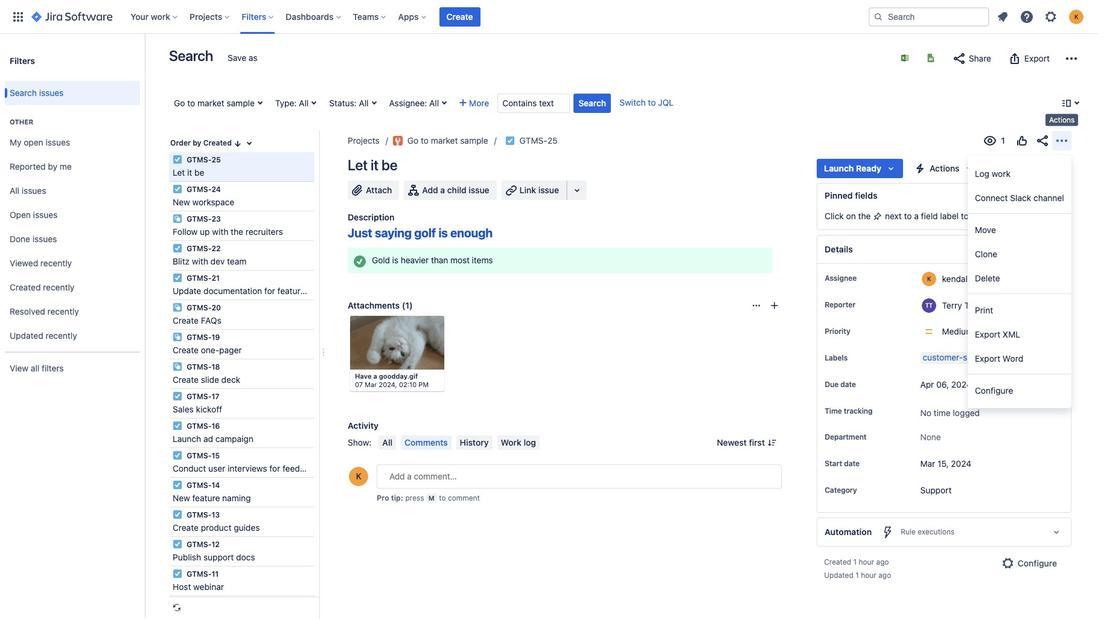 Task type: vqa. For each thing, say whether or not it's contained in the screenshot.
first Sub task icon from the top of the page
yes



Task type: locate. For each thing, give the bounding box(es) containing it.
gtms- for faqs
[[187, 303, 212, 312]]

actions up actions image
[[1050, 115, 1075, 124]]

create down sub task icon
[[173, 345, 199, 355]]

actions left log
[[930, 163, 960, 173]]

recently for viewed recently
[[40, 258, 72, 268]]

viewed recently link
[[5, 251, 140, 275]]

feature down "gtms-14" in the bottom left of the page
[[192, 493, 220, 503]]

assignee
[[825, 274, 857, 283]]

gtms- up blitz with dev team
[[187, 244, 212, 253]]

actions inside tooltip
[[1050, 115, 1075, 124]]

1 vertical spatial new
[[173, 493, 190, 503]]

1 sub task image from the top
[[173, 214, 182, 223]]

other group
[[5, 105, 140, 352]]

reported by me
[[10, 161, 72, 171]]

pro tip: press m to comment
[[377, 494, 480, 503]]

1 vertical spatial search
[[10, 87, 37, 98]]

issues for done issues
[[32, 234, 57, 244]]

0 vertical spatial 1
[[854, 558, 857, 567]]

1 task image from the top
[[173, 155, 182, 164]]

gtms- for documentation
[[187, 274, 212, 283]]

create down gtms-18
[[173, 375, 199, 385]]

create down gtms-13
[[173, 523, 199, 533]]

1 horizontal spatial sample
[[460, 135, 488, 146]]

by for reported
[[48, 161, 57, 171]]

0 horizontal spatial work
[[151, 11, 170, 21]]

2 more information about this user image from the top
[[922, 298, 937, 313]]

open in google sheets image
[[927, 53, 936, 63]]

1
[[854, 558, 857, 567], [856, 571, 859, 580]]

task image up blitz
[[173, 243, 182, 253]]

follow
[[173, 227, 198, 237]]

1 horizontal spatial go to market sample
[[408, 135, 488, 146]]

done issues
[[10, 234, 57, 244]]

connect slack channel button
[[968, 185, 1072, 210]]

gtms- up "create one-pager"
[[187, 333, 212, 342]]

a
[[441, 185, 445, 195], [915, 211, 919, 221]]

it up the attach button
[[371, 156, 379, 173]]

to inside dropdown button
[[187, 98, 195, 108]]

configure link
[[968, 378, 1072, 402], [997, 554, 1065, 573]]

1 vertical spatial updated
[[825, 571, 854, 580]]

1 horizontal spatial it
[[371, 156, 379, 173]]

3 sub task image from the top
[[173, 362, 182, 371]]

issues right "open"
[[46, 137, 70, 147]]

0 horizontal spatial issue
[[469, 185, 490, 195]]

let it be up the attach button
[[348, 156, 398, 173]]

create up sub task icon
[[173, 315, 199, 326]]

print link
[[968, 298, 1072, 322]]

newest first button
[[710, 436, 782, 450]]

newest first
[[717, 437, 765, 448]]

work right your
[[151, 11, 170, 21]]

medium
[[943, 326, 974, 336]]

to right m
[[439, 494, 446, 503]]

export left more actions icon
[[1025, 53, 1050, 63]]

0 horizontal spatial 25
[[212, 155, 221, 164]]

0 vertical spatial updated
[[10, 330, 43, 340]]

0 vertical spatial go
[[174, 98, 185, 108]]

created inside created recently link
[[10, 282, 41, 292]]

created for created 1 hour ago updated 1 hour ago
[[825, 558, 852, 567]]

work right log
[[992, 168, 1011, 178]]

2 vertical spatial group
[[968, 294, 1072, 374]]

apps
[[398, 11, 419, 21]]

0 vertical spatial 25
[[548, 135, 558, 146]]

by left me
[[48, 161, 57, 171]]

issues for all issues
[[22, 185, 46, 195]]

updated down resolved
[[10, 330, 43, 340]]

1 horizontal spatial a
[[915, 211, 919, 221]]

issues up viewed recently
[[32, 234, 57, 244]]

open issues link
[[5, 203, 140, 227]]

gtms-18
[[185, 362, 220, 371]]

more information about this user image for kendallparks02
[[922, 272, 937, 286]]

1 vertical spatial the
[[231, 227, 243, 237]]

1 vertical spatial go to market sample
[[408, 135, 488, 146]]

0 horizontal spatial search
[[10, 87, 37, 98]]

25 down order by created link
[[212, 155, 221, 164]]

25 inside 'link'
[[548, 135, 558, 146]]

ready
[[857, 163, 882, 173]]

recently down created recently link at the top of page
[[47, 306, 79, 316]]

1 horizontal spatial let it be
[[348, 156, 398, 173]]

0 vertical spatial search
[[169, 47, 213, 64]]

0 vertical spatial date
[[841, 380, 857, 389]]

6 task image from the top
[[173, 480, 182, 490]]

up
[[200, 227, 210, 237]]

group containing log work
[[968, 158, 1072, 213]]

issues right open
[[33, 209, 58, 220]]

0 vertical spatial for
[[265, 286, 275, 296]]

updated down automation
[[825, 571, 854, 580]]

your
[[131, 11, 149, 21]]

be up gtms-24
[[195, 167, 204, 178]]

resolved recently link
[[5, 300, 140, 324]]

all right show:
[[383, 437, 393, 448]]

projects left go to market sample icon at the left top of the page
[[348, 135, 380, 146]]

create right apps popup button
[[447, 11, 473, 21]]

support down export xml
[[964, 352, 994, 362]]

by inside order by created link
[[193, 138, 201, 147]]

go right go to market sample icon at the left top of the page
[[408, 135, 419, 146]]

gtms- for one-
[[187, 333, 212, 342]]

2024 for mar 15, 2024
[[952, 459, 972, 469]]

task image down conduct
[[173, 480, 182, 490]]

new for new feature naming
[[173, 493, 190, 503]]

gtms- for support
[[187, 540, 212, 549]]

all inside button
[[383, 437, 393, 448]]

task image left gtms-25 'link'
[[505, 136, 515, 146]]

issues up other heading
[[39, 87, 64, 98]]

export left word
[[976, 353, 1001, 363]]

filters up as
[[242, 11, 266, 21]]

ad
[[204, 434, 213, 444]]

search inside group
[[10, 87, 37, 98]]

1 vertical spatial a
[[915, 211, 919, 221]]

sample inside dropdown button
[[227, 98, 255, 108]]

search image
[[874, 12, 884, 21]]

15
[[212, 451, 220, 460]]

group
[[968, 158, 1072, 213], [968, 214, 1072, 294], [968, 294, 1072, 374]]

be down go to market sample icon at the left top of the page
[[382, 156, 398, 173]]

1 horizontal spatial work
[[992, 168, 1011, 178]]

created down viewed
[[10, 282, 41, 292]]

2 2024 from the top
[[952, 459, 972, 469]]

recently
[[40, 258, 72, 268], [43, 282, 75, 292], [47, 306, 79, 316], [46, 330, 77, 340]]

work for log work
[[992, 168, 1011, 178]]

export
[[1025, 53, 1050, 63], [976, 329, 1001, 339], [976, 353, 1001, 363]]

1 horizontal spatial with
[[212, 227, 229, 237]]

more information about this user image left kendallparks02
[[922, 272, 937, 286]]

date for start date
[[845, 459, 860, 468]]

1 group from the top
[[968, 158, 1072, 213]]

1 vertical spatial gtms-25
[[185, 155, 221, 164]]

0 horizontal spatial the
[[231, 227, 243, 237]]

recently up created recently
[[40, 258, 72, 268]]

is right golf
[[439, 226, 448, 240]]

sub task image
[[173, 214, 182, 223], [173, 303, 182, 312], [173, 362, 182, 371]]

go to market sample inside go to market sample link
[[408, 135, 488, 146]]

copy link to issue image
[[555, 135, 565, 145]]

create for create slide deck
[[173, 375, 199, 385]]

all inside other group
[[10, 185, 19, 195]]

a right the add
[[441, 185, 445, 195]]

search inside button
[[579, 98, 607, 108]]

clone
[[976, 249, 998, 259]]

launch up the pinned
[[825, 163, 854, 173]]

order by created
[[170, 138, 232, 147]]

0 vertical spatial projects
[[190, 11, 222, 21]]

2024 for apr 06, 2024
[[952, 379, 972, 390]]

2 task image from the top
[[173, 243, 182, 253]]

2 vertical spatial sub task image
[[173, 362, 182, 371]]

0 vertical spatial with
[[212, 227, 229, 237]]

sub task image
[[173, 332, 182, 342]]

to up order by created
[[187, 98, 195, 108]]

support down 12
[[204, 552, 234, 562]]

let it be up gtms-24
[[173, 167, 204, 178]]

gtms- for ad
[[187, 422, 212, 431]]

0 horizontal spatial a
[[441, 185, 445, 195]]

1 horizontal spatial gtms-25
[[520, 135, 558, 146]]

2024 right 15, on the right bottom
[[952, 459, 972, 469]]

gtms- up 'update'
[[187, 274, 212, 283]]

1 vertical spatial by
[[48, 161, 57, 171]]

filters inside dropdown button
[[242, 11, 266, 21]]

1 horizontal spatial search
[[169, 47, 213, 64]]

0 vertical spatial sample
[[227, 98, 255, 108]]

all up open
[[10, 185, 19, 195]]

create inside button
[[447, 11, 473, 21]]

search down projects dropdown button
[[169, 47, 213, 64]]

click on the
[[825, 211, 874, 221]]

priority pin to top. only you can see pinned fields. image
[[853, 327, 863, 336]]

work
[[501, 437, 522, 448]]

1 vertical spatial go
[[408, 135, 419, 146]]

panel success image
[[353, 254, 367, 269]]

sub task image up follow at the top left
[[173, 214, 182, 223]]

2 horizontal spatial search
[[579, 98, 607, 108]]

0 horizontal spatial by
[[48, 161, 57, 171]]

2024 right 06,
[[952, 379, 972, 390]]

my open issues link
[[5, 130, 140, 155]]

view all filters link
[[5, 356, 140, 381]]

let down projects link
[[348, 156, 368, 173]]

sub task image down 'update'
[[173, 303, 182, 312]]

0 vertical spatial actions
[[1050, 115, 1075, 124]]

delete button
[[968, 266, 1072, 290]]

on
[[847, 211, 856, 221]]

recently down resolved recently link
[[46, 330, 77, 340]]

actions inside popup button
[[930, 163, 960, 173]]

gtms- up publish
[[187, 540, 212, 549]]

start
[[825, 459, 843, 468]]

teams button
[[349, 7, 391, 26]]

support for customer-
[[964, 352, 994, 362]]

for left feedback
[[270, 463, 280, 474]]

1 horizontal spatial projects
[[348, 135, 380, 146]]

created left small icon
[[203, 138, 232, 147]]

projects right your work dropdown button
[[190, 11, 222, 21]]

blitz with dev team
[[173, 256, 247, 266]]

16
[[212, 422, 220, 431]]

1 vertical spatial 2024
[[952, 459, 972, 469]]

created down automation
[[825, 558, 852, 567]]

gtms-12
[[185, 540, 220, 549]]

1 vertical spatial group
[[968, 214, 1072, 294]]

0 horizontal spatial go
[[174, 98, 185, 108]]

status: all
[[329, 98, 369, 108]]

with
[[212, 227, 229, 237], [192, 256, 208, 266]]

feature left 'update'
[[278, 286, 305, 296]]

be
[[382, 156, 398, 173], [195, 167, 204, 178]]

0 horizontal spatial go to market sample
[[174, 98, 255, 108]]

department
[[825, 433, 867, 442]]

support for publish
[[204, 552, 234, 562]]

gtms- left copy link to issue image
[[520, 135, 548, 146]]

switch to jql link
[[620, 97, 674, 108]]

primary element
[[7, 0, 860, 34]]

1 horizontal spatial updated
[[825, 571, 854, 580]]

issues inside group
[[39, 87, 64, 98]]

teams
[[353, 11, 379, 21]]

view
[[10, 363, 28, 373]]

gtms- up new feature naming
[[187, 481, 212, 490]]

new down "gtms-14" in the bottom left of the page
[[173, 493, 190, 503]]

save
[[228, 53, 247, 63]]

0 vertical spatial support
[[964, 352, 994, 362]]

just
[[348, 226, 373, 240]]

work inside dropdown button
[[151, 11, 170, 21]]

filters button
[[238, 7, 279, 26]]

field
[[922, 211, 938, 221]]

customer-support
[[923, 352, 994, 362]]

1 vertical spatial launch
[[173, 434, 201, 444]]

0 vertical spatial the
[[859, 211, 871, 221]]

gtms-
[[520, 135, 548, 146], [187, 155, 212, 164], [187, 185, 212, 194], [187, 214, 212, 223], [187, 244, 212, 253], [187, 274, 212, 283], [187, 303, 212, 312], [187, 333, 212, 342], [187, 362, 212, 371], [187, 392, 212, 401], [187, 422, 212, 431], [187, 451, 212, 460], [187, 481, 212, 490], [187, 510, 212, 519], [187, 540, 212, 549], [187, 570, 212, 579]]

1 vertical spatial date
[[845, 459, 860, 468]]

start
[[972, 211, 990, 221]]

new down gtms-24
[[173, 197, 190, 207]]

created for created recently
[[10, 282, 41, 292]]

recently for updated recently
[[46, 330, 77, 340]]

create for create one-pager
[[173, 345, 199, 355]]

sidebar navigation image
[[132, 48, 158, 72]]

jira software image
[[31, 9, 113, 24], [31, 9, 113, 24]]

tip:
[[391, 494, 404, 503]]

main content
[[145, 33, 1099, 618]]

projects inside dropdown button
[[190, 11, 222, 21]]

1 horizontal spatial issue
[[539, 185, 559, 195]]

2 horizontal spatial created
[[825, 558, 852, 567]]

created
[[203, 138, 232, 147], [10, 282, 41, 292], [825, 558, 852, 567]]

more button
[[455, 94, 494, 113]]

0 vertical spatial hour
[[859, 558, 875, 567]]

gtms- up create slide deck
[[187, 362, 212, 371]]

all right status: at the top
[[359, 98, 369, 108]]

updated recently link
[[5, 324, 140, 348]]

ago
[[877, 558, 890, 567], [879, 571, 892, 580]]

task image up 'update'
[[173, 273, 182, 283]]

gtms- up host webinar
[[187, 570, 212, 579]]

0 horizontal spatial is
[[392, 255, 399, 265]]

with down "gtms-22"
[[192, 256, 208, 266]]

updated inside "created 1 hour ago updated 1 hour ago"
[[825, 571, 854, 580]]

all for assignee: all
[[430, 98, 439, 108]]

add a child issue
[[422, 185, 490, 195]]

open in microsoft excel image
[[901, 53, 910, 63]]

gtms-25 down the search issues using keywords text box
[[520, 135, 558, 146]]

a left field
[[915, 211, 919, 221]]

gtms-25 down order by created
[[185, 155, 221, 164]]

issue right 'child'
[[469, 185, 490, 195]]

menu bar
[[377, 436, 542, 450]]

0 vertical spatial group
[[968, 158, 1072, 213]]

logged
[[954, 408, 980, 418]]

terry turtle
[[943, 300, 987, 310]]

1 2024 from the top
[[952, 379, 972, 390]]

1 vertical spatial feature
[[192, 493, 220, 503]]

more actions image
[[1067, 51, 1078, 66]]

5 task image from the top
[[173, 451, 182, 460]]

work for your work
[[151, 11, 170, 21]]

launch inside dropdown button
[[825, 163, 854, 173]]

0 vertical spatial go to market sample
[[174, 98, 255, 108]]

more information about this user image
[[922, 272, 937, 286], [922, 298, 937, 313]]

go inside go to market sample link
[[408, 135, 419, 146]]

0 vertical spatial new
[[173, 197, 190, 207]]

switch
[[620, 97, 646, 108]]

attachments (1)
[[348, 300, 413, 310]]

a inside button
[[441, 185, 445, 195]]

vote options: no one has voted for this issue yet. image
[[1015, 133, 1030, 148]]

export for export word
[[976, 353, 1001, 363]]

issue right link
[[539, 185, 559, 195]]

gtms- up "up"
[[187, 214, 212, 223]]

2 sub task image from the top
[[173, 303, 182, 312]]

let
[[348, 156, 368, 173], [173, 167, 185, 178]]

export inside button
[[1025, 53, 1050, 63]]

rule executions
[[901, 528, 955, 537]]

by inside reported by me 'link'
[[48, 161, 57, 171]]

19
[[212, 333, 220, 342]]

3 task image from the top
[[173, 273, 182, 283]]

task image up conduct
[[173, 451, 182, 460]]

for right documentation
[[265, 286, 275, 296]]

recently for created recently
[[43, 282, 75, 292]]

task image
[[505, 136, 515, 146], [173, 184, 182, 194], [173, 421, 182, 431], [173, 539, 182, 549], [173, 569, 182, 579]]

Add a comment… field
[[377, 465, 782, 489]]

gtms- up 'new workspace'
[[187, 185, 212, 194]]

slack
[[1011, 192, 1032, 203]]

0 vertical spatial market
[[197, 98, 224, 108]]

banner
[[0, 0, 1099, 34]]

export word
[[976, 353, 1024, 363]]

gtms- up 'sales kickoff'
[[187, 392, 212, 401]]

add
[[422, 185, 438, 195]]

1 horizontal spatial by
[[193, 138, 201, 147]]

0 vertical spatial 2024
[[952, 379, 972, 390]]

2 vertical spatial created
[[825, 558, 852, 567]]

to
[[648, 97, 656, 108], [187, 98, 195, 108], [421, 135, 429, 146], [905, 211, 912, 221], [962, 211, 969, 221], [439, 494, 446, 503]]

0 horizontal spatial let it be
[[173, 167, 204, 178]]

sub task image left gtms-18
[[173, 362, 182, 371]]

go to market sample down the more dropdown button
[[408, 135, 488, 146]]

all for status: all
[[359, 98, 369, 108]]

task image left gtms-13
[[173, 510, 182, 519]]

automation
[[825, 527, 872, 537]]

more information about this user image left terry on the right of the page
[[922, 298, 937, 313]]

new for new workspace
[[173, 197, 190, 207]]

sub task image for create slide deck
[[173, 362, 182, 371]]

3 group from the top
[[968, 294, 1072, 374]]

1 vertical spatial support
[[204, 552, 234, 562]]

task image for launch ad campaign
[[173, 421, 182, 431]]

1 horizontal spatial actions
[[1050, 115, 1075, 124]]

sample down the more dropdown button
[[460, 135, 488, 146]]

0 vertical spatial is
[[439, 226, 448, 240]]

1 horizontal spatial market
[[431, 135, 458, 146]]

attach button
[[348, 181, 400, 200]]

0 horizontal spatial updated
[[10, 330, 43, 340]]

all for type: all
[[299, 98, 309, 108]]

search up the other
[[10, 87, 37, 98]]

gtms-17
[[185, 392, 220, 401]]

0 horizontal spatial launch
[[173, 434, 201, 444]]

launch ready button
[[817, 159, 904, 178]]

market right go to market sample icon at the left top of the page
[[431, 135, 458, 146]]

webinar
[[193, 582, 224, 592]]

created inside "created 1 hour ago updated 1 hour ago"
[[825, 558, 852, 567]]

4 task image from the top
[[173, 391, 182, 401]]

task image down order
[[173, 155, 182, 164]]

1 horizontal spatial go
[[408, 135, 419, 146]]

0 vertical spatial a
[[441, 185, 445, 195]]

2 new from the top
[[173, 493, 190, 503]]

launch down gtms-16
[[173, 434, 201, 444]]

1 horizontal spatial launch
[[825, 163, 854, 173]]

description
[[348, 212, 395, 222]]

group containing move
[[968, 214, 1072, 294]]

1 more information about this user image from the top
[[922, 272, 937, 286]]

export left xml at right bottom
[[976, 329, 1001, 339]]

1 new from the top
[[173, 197, 190, 207]]

work inside button
[[992, 168, 1011, 178]]

14
[[212, 481, 220, 490]]

go up order
[[174, 98, 185, 108]]

your profile and settings image
[[1070, 9, 1084, 24]]

0 vertical spatial filters
[[242, 11, 266, 21]]

by right order
[[193, 138, 201, 147]]

search for search issues
[[10, 87, 37, 98]]

gtms-25 link
[[520, 133, 558, 148]]

create
[[447, 11, 473, 21], [173, 315, 199, 326], [173, 345, 199, 355], [173, 375, 199, 385], [173, 523, 199, 533]]

0 vertical spatial more information about this user image
[[922, 272, 937, 286]]

2 vertical spatial search
[[579, 98, 607, 108]]

actions image
[[1055, 133, 1070, 148]]

7 task image from the top
[[173, 510, 182, 519]]

viewed recently
[[10, 258, 72, 268]]

recently down viewed recently link
[[43, 282, 75, 292]]

gtms- for feature
[[187, 481, 212, 490]]

host
[[173, 582, 191, 592]]

0 horizontal spatial actions
[[930, 163, 960, 173]]

2 vertical spatial export
[[976, 353, 1001, 363]]

task image up publish
[[173, 539, 182, 549]]

feature
[[278, 286, 305, 296], [192, 493, 220, 503]]

1 vertical spatial export
[[976, 329, 1001, 339]]

issues up open issues at left
[[22, 185, 46, 195]]

1 vertical spatial created
[[10, 282, 41, 292]]

2 group from the top
[[968, 214, 1072, 294]]

category
[[825, 486, 858, 495]]

gold
[[372, 255, 390, 265]]

0 vertical spatial by
[[193, 138, 201, 147]]

0 horizontal spatial market
[[197, 98, 224, 108]]

issues for open issues
[[33, 209, 58, 220]]

1 vertical spatial more information about this user image
[[922, 298, 937, 313]]

task image
[[173, 155, 182, 164], [173, 243, 182, 253], [173, 273, 182, 283], [173, 391, 182, 401], [173, 451, 182, 460], [173, 480, 182, 490], [173, 510, 182, 519]]

settings image
[[1044, 9, 1059, 24]]

0 vertical spatial work
[[151, 11, 170, 21]]

let up gtms-24
[[173, 167, 185, 178]]

gtms- down order by created
[[187, 155, 212, 164]]

1 horizontal spatial support
[[964, 352, 994, 362]]

it up gtms-24
[[187, 167, 192, 178]]



Task type: describe. For each thing, give the bounding box(es) containing it.
share image
[[1036, 133, 1050, 148]]

gtms-21
[[185, 274, 220, 283]]

24
[[212, 185, 221, 194]]

sub task image for follow up with the recruiters
[[173, 214, 182, 223]]

1 vertical spatial sample
[[460, 135, 488, 146]]

guides
[[234, 523, 260, 533]]

download image
[[404, 321, 419, 336]]

team
[[227, 256, 247, 266]]

save as button
[[222, 48, 264, 68]]

0 vertical spatial ago
[[877, 558, 890, 567]]

enough
[[451, 226, 493, 240]]

0 horizontal spatial gtms-25
[[185, 155, 221, 164]]

word
[[1003, 353, 1024, 363]]

all
[[31, 363, 39, 373]]

save as
[[228, 53, 258, 63]]

launch ready
[[825, 163, 882, 173]]

recently for resolved recently
[[47, 306, 79, 316]]

small image
[[233, 139, 243, 149]]

link web pages and more image
[[570, 183, 585, 198]]

deck
[[221, 375, 240, 385]]

log work button
[[968, 161, 1072, 185]]

gtms- inside 'link'
[[520, 135, 548, 146]]

feedback
[[283, 463, 319, 474]]

user
[[208, 463, 225, 474]]

view all filters
[[10, 363, 64, 373]]

update documentation for feature update
[[173, 286, 335, 296]]

0 vertical spatial gtms-25
[[520, 135, 558, 146]]

comments button
[[401, 436, 452, 450]]

naming
[[222, 493, 251, 503]]

1 vertical spatial hour
[[861, 571, 877, 580]]

notifications image
[[996, 9, 1011, 24]]

follow up with the recruiters
[[173, 227, 283, 237]]

launch for launch ad campaign
[[173, 434, 201, 444]]

as
[[249, 53, 258, 63]]

golf
[[414, 226, 436, 240]]

0 horizontal spatial with
[[192, 256, 208, 266]]

gtms-14
[[185, 481, 220, 490]]

1 horizontal spatial feature
[[278, 286, 305, 296]]

sub task image for create faqs
[[173, 303, 182, 312]]

task image for update documentation for feature update
[[173, 273, 182, 283]]

next
[[886, 211, 902, 221]]

activity
[[348, 420, 379, 431]]

attachments
[[348, 300, 400, 310]]

go to market sample inside go to market sample dropdown button
[[174, 98, 255, 108]]

hide message image
[[1052, 188, 1067, 203]]

go to market sample image
[[393, 136, 403, 146]]

link issue button
[[502, 181, 568, 200]]

gtms- for kickoff
[[187, 392, 212, 401]]

gtms- for with
[[187, 244, 212, 253]]

menu bar containing all
[[377, 436, 542, 450]]

search button
[[574, 94, 611, 113]]

automation element
[[817, 518, 1072, 547]]

apr
[[921, 379, 935, 390]]

clone button
[[968, 242, 1072, 266]]

add a child issue button
[[404, 181, 497, 200]]

gtms-24
[[185, 185, 221, 194]]

search issues link
[[5, 81, 140, 105]]

filters
[[42, 363, 64, 373]]

export for export xml
[[976, 329, 1001, 339]]

created inside order by created link
[[203, 138, 232, 147]]

update
[[308, 286, 335, 296]]

task image for publish support docs
[[173, 539, 182, 549]]

gtms- for up
[[187, 214, 212, 223]]

go to market sample link
[[393, 133, 488, 148]]

host webinar
[[173, 582, 224, 592]]

workspace
[[192, 197, 234, 207]]

Search issues using keywords text field
[[498, 94, 570, 113]]

create for create faqs
[[173, 315, 199, 326]]

log
[[524, 437, 536, 448]]

time
[[934, 408, 951, 418]]

share
[[969, 53, 992, 63]]

all button
[[379, 436, 396, 450]]

0 horizontal spatial configure
[[976, 385, 1014, 395]]

created 1 hour ago updated 1 hour ago
[[825, 558, 892, 580]]

create one-pager
[[173, 345, 242, 355]]

most
[[451, 255, 470, 265]]

to left the jql
[[648, 97, 656, 108]]

banner containing your work
[[0, 0, 1099, 34]]

task image for new feature naming
[[173, 480, 182, 490]]

12
[[212, 540, 220, 549]]

start date
[[825, 459, 860, 468]]

task image for create product guides
[[173, 510, 182, 519]]

updated inside other group
[[10, 330, 43, 340]]

0 horizontal spatial feature
[[192, 493, 220, 503]]

task image for host webinar
[[173, 569, 182, 579]]

my open issues
[[10, 137, 70, 147]]

actions button
[[908, 159, 982, 178]]

search issues group
[[5, 77, 140, 109]]

my
[[10, 137, 21, 147]]

1 vertical spatial 25
[[212, 155, 221, 164]]

1 vertical spatial market
[[431, 135, 458, 146]]

1 issue from the left
[[469, 185, 490, 195]]

help image
[[1020, 9, 1035, 24]]

actions tooltip
[[1046, 114, 1079, 126]]

sales kickoff
[[173, 404, 222, 414]]

dev
[[211, 256, 225, 266]]

market inside dropdown button
[[197, 98, 224, 108]]

task image for let it be
[[173, 155, 182, 164]]

heavier
[[401, 255, 429, 265]]

priority
[[825, 327, 851, 336]]

task image for blitz with dev team
[[173, 243, 182, 253]]

to left start
[[962, 211, 969, 221]]

open
[[24, 137, 43, 147]]

reporter pin to top. only you can see pinned fields. image
[[858, 300, 868, 310]]

kendallparks02
[[943, 273, 1002, 284]]

1 vertical spatial filters
[[10, 55, 35, 66]]

task image for conduct user interviews for feedback
[[173, 451, 182, 460]]

issues for search issues
[[39, 87, 64, 98]]

go inside go to market sample dropdown button
[[174, 98, 185, 108]]

resolved recently
[[10, 306, 79, 316]]

create for create
[[447, 11, 473, 21]]

other
[[10, 118, 33, 126]]

support
[[921, 485, 952, 496]]

gtms- for user
[[187, 451, 212, 460]]

other heading
[[5, 117, 140, 127]]

1 horizontal spatial be
[[382, 156, 398, 173]]

attach
[[366, 185, 392, 195]]

projects for projects link
[[348, 135, 380, 146]]

2 issue from the left
[[539, 185, 559, 195]]

appswitcher icon image
[[11, 9, 25, 24]]

new feature naming
[[173, 493, 251, 503]]

status:
[[329, 98, 357, 108]]

Search field
[[869, 7, 990, 26]]

task image for new workspace
[[173, 184, 182, 194]]

1 horizontal spatial configure
[[1018, 558, 1058, 569]]

to right go to market sample icon at the left top of the page
[[421, 135, 429, 146]]

your work
[[131, 11, 170, 21]]

task image for sales kickoff
[[173, 391, 182, 401]]

launch ad campaign
[[173, 434, 254, 444]]

gtms-19
[[185, 333, 220, 342]]

more information about this user image for terry turtle
[[922, 298, 937, 313]]

0 horizontal spatial it
[[187, 167, 192, 178]]

gtms- for workspace
[[187, 185, 212, 194]]

1 vertical spatial 1
[[856, 571, 859, 580]]

none
[[921, 432, 942, 442]]

delete image
[[425, 321, 439, 336]]

gtms- for slide
[[187, 362, 212, 371]]

projects button
[[186, 7, 235, 26]]

docs
[[236, 552, 255, 562]]

blitz
[[173, 256, 190, 266]]

gtms-11
[[185, 570, 219, 579]]

0 horizontal spatial be
[[195, 167, 204, 178]]

order
[[170, 138, 191, 147]]

gtms- for product
[[187, 510, 212, 519]]

mar
[[921, 459, 936, 469]]

1 horizontal spatial the
[[859, 211, 871, 221]]

1 vertical spatial ago
[[879, 571, 892, 580]]

date for due date
[[841, 380, 857, 389]]

create product guides
[[173, 523, 260, 533]]

due date pin to top. only you can see pinned fields. image
[[859, 380, 869, 390]]

open issues
[[10, 209, 58, 220]]

to right next
[[905, 211, 912, 221]]

campaign
[[216, 434, 254, 444]]

1 horizontal spatial is
[[439, 226, 448, 240]]

projects for projects dropdown button
[[190, 11, 222, 21]]

search for search button
[[579, 98, 607, 108]]

gtms- for webinar
[[187, 570, 212, 579]]

go to market sample button
[[169, 94, 267, 113]]

apps button
[[395, 7, 431, 26]]

time tracking pin to top. only you can see pinned fields. image
[[876, 407, 885, 416]]

work log
[[501, 437, 536, 448]]

export for export
[[1025, 53, 1050, 63]]

reported
[[10, 161, 46, 171]]

comment
[[448, 494, 480, 503]]

by for order
[[193, 138, 201, 147]]

22
[[212, 244, 221, 253]]

all issues
[[10, 185, 46, 195]]

first
[[749, 437, 765, 448]]

attachments menu image
[[752, 301, 762, 310]]

label
[[941, 211, 959, 221]]

gtms-15
[[185, 451, 220, 460]]

0 vertical spatial configure link
[[968, 378, 1072, 402]]

group containing print
[[968, 294, 1072, 374]]

1 horizontal spatial let
[[348, 156, 368, 173]]

1 vertical spatial for
[[270, 463, 280, 474]]

gtms- for it
[[187, 155, 212, 164]]

launch for launch ready
[[825, 163, 854, 173]]

1 vertical spatial configure link
[[997, 554, 1065, 573]]

assignee:
[[389, 98, 427, 108]]

create for create product guides
[[173, 523, 199, 533]]

publish support docs
[[173, 552, 255, 562]]

add attachment image
[[770, 301, 780, 310]]

13
[[212, 510, 220, 519]]

m
[[429, 494, 435, 502]]

0 horizontal spatial let
[[173, 167, 185, 178]]



